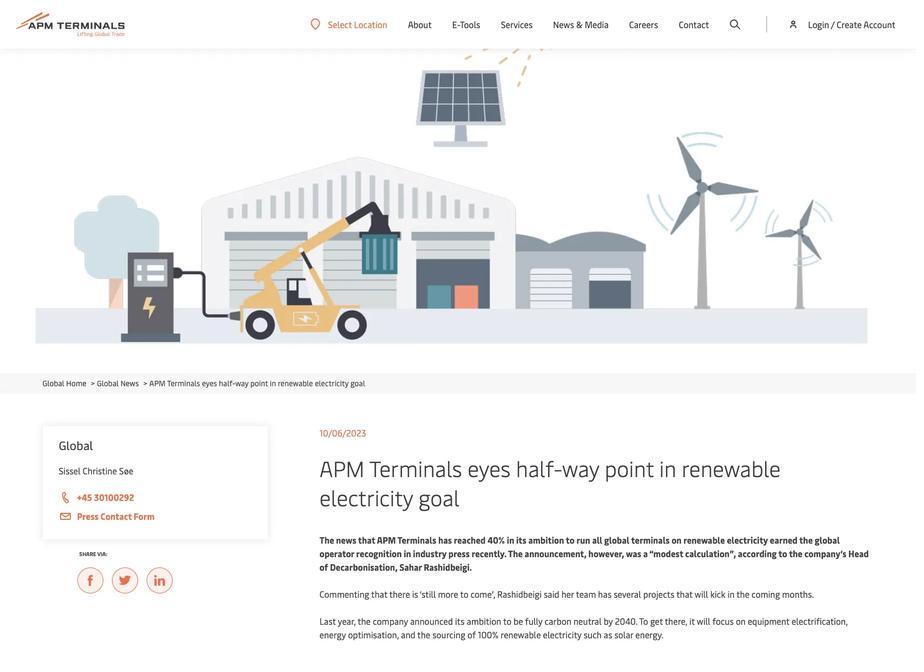 Task type: locate. For each thing, give the bounding box(es) containing it.
electricity inside "last year, the company announced its ambition to be fully carbon neutral by 2040. to get there, it will focus on equipment electrification, energy optimisation, and the sourcing of 100% renewable electricity such as solar energy."
[[543, 629, 582, 641]]

last year, the company announced its ambition to be fully carbon neutral by 2040. to get there, it will focus on equipment electrification, energy optimisation, and the sourcing of 100% renewable electricity such as solar energy.
[[320, 616, 848, 641]]

0 vertical spatial eyes
[[202, 378, 217, 389]]

the news that apm terminals has reached 40% in its ambition to run all global terminals on renewable electricity earned the global operator recognition in industry press recently. the announcement, however, was a "modest calculation", according to the company's head of decarbonisation, sahar rashidbeigi.
[[320, 534, 869, 573]]

40%
[[488, 534, 505, 546]]

0 vertical spatial news
[[553, 18, 574, 30]]

the right earned
[[800, 534, 813, 546]]

1 horizontal spatial the
[[508, 548, 523, 560]]

1 horizontal spatial contact
[[679, 18, 709, 30]]

0 vertical spatial terminals
[[167, 378, 200, 389]]

1 vertical spatial of
[[468, 629, 476, 641]]

apm up recognition
[[377, 534, 396, 546]]

services button
[[501, 0, 533, 49]]

2 vertical spatial apm
[[377, 534, 396, 546]]

1 vertical spatial ambition
[[467, 616, 502, 627]]

electricity up according
[[727, 534, 768, 546]]

electricity up news
[[320, 483, 413, 512]]

1 vertical spatial on
[[736, 616, 746, 627]]

coming
[[752, 589, 781, 600]]

on inside "last year, the company announced its ambition to be fully carbon neutral by 2040. to get there, it will focus on equipment electrification, energy optimisation, and the sourcing of 100% renewable electricity such as solar energy."
[[736, 616, 746, 627]]

0 horizontal spatial the
[[320, 534, 334, 546]]

share via:
[[79, 551, 107, 558]]

goal up reached at bottom
[[419, 483, 460, 512]]

0 vertical spatial of
[[320, 561, 328, 573]]

of inside the news that apm terminals has reached 40% in its ambition to run all global terminals on renewable electricity earned the global operator recognition in industry press recently. the announcement, however, was a "modest calculation", according to the company's head of decarbonisation, sahar rashidbeigi.
[[320, 561, 328, 573]]

of left 100%
[[468, 629, 476, 641]]

will
[[695, 589, 709, 600], [697, 616, 711, 627]]

to inside "last year, the company announced its ambition to be fully carbon neutral by 2040. to get there, it will focus on equipment electrification, energy optimisation, and the sourcing of 100% renewable electricity such as solar energy."
[[503, 616, 512, 627]]

0 horizontal spatial of
[[320, 561, 328, 573]]

login / create account link
[[789, 0, 896, 49]]

rashidbeigi.
[[424, 561, 472, 573]]

1 vertical spatial point
[[605, 454, 654, 483]]

news left &
[[553, 18, 574, 30]]

is
[[412, 589, 418, 600]]

company's
[[805, 548, 847, 560]]

0 horizontal spatial its
[[455, 616, 465, 627]]

its
[[516, 534, 527, 546], [455, 616, 465, 627]]

apm
[[149, 378, 166, 389], [320, 454, 365, 483], [377, 534, 396, 546]]

news
[[553, 18, 574, 30], [121, 378, 139, 389]]

1 horizontal spatial half-
[[516, 454, 562, 483]]

the right recently.
[[508, 548, 523, 560]]

contact
[[679, 18, 709, 30], [101, 511, 132, 522]]

energy.
[[636, 629, 664, 641]]

to
[[566, 534, 575, 546], [779, 548, 788, 560], [460, 589, 469, 600], [503, 616, 512, 627]]

>
[[91, 378, 95, 389], [143, 378, 147, 389]]

kick
[[711, 589, 726, 600]]

goal up 10/06/2023
[[351, 378, 365, 389]]

that
[[358, 534, 375, 546], [371, 589, 388, 600], [677, 589, 693, 600]]

0 horizontal spatial on
[[672, 534, 682, 546]]

1 vertical spatial half-
[[516, 454, 562, 483]]

0 vertical spatial its
[[516, 534, 527, 546]]

0 horizontal spatial eyes
[[202, 378, 217, 389]]

such
[[584, 629, 602, 641]]

'still
[[420, 589, 436, 600]]

1 horizontal spatial news
[[553, 18, 574, 30]]

recently.
[[472, 548, 507, 560]]

0 horizontal spatial >
[[91, 378, 95, 389]]

to down earned
[[779, 548, 788, 560]]

1 horizontal spatial its
[[516, 534, 527, 546]]

will right it in the right bottom of the page
[[697, 616, 711, 627]]

global up the company's
[[815, 534, 840, 546]]

1 horizontal spatial point
[[605, 454, 654, 483]]

e-tools
[[453, 18, 481, 30]]

global up however,
[[605, 534, 630, 546]]

solar
[[615, 629, 634, 641]]

0 vertical spatial on
[[672, 534, 682, 546]]

e-
[[453, 18, 460, 30]]

/
[[831, 18, 835, 30]]

global
[[43, 378, 64, 389], [97, 378, 119, 389], [59, 437, 93, 454]]

decarbonisation,
[[330, 561, 398, 573]]

operator
[[320, 548, 354, 560]]

> right home
[[91, 378, 95, 389]]

0 horizontal spatial goal
[[351, 378, 365, 389]]

e-tools button
[[453, 0, 481, 49]]

0 vertical spatial half-
[[219, 378, 235, 389]]

months.
[[783, 589, 814, 600]]

1 horizontal spatial ambition
[[529, 534, 564, 546]]

apm inside the news that apm terminals has reached 40% in its ambition to run all global terminals on renewable electricity earned the global operator recognition in industry press recently. the announcement, however, was a "modest calculation", according to the company's head of decarbonisation, sahar rashidbeigi.
[[377, 534, 396, 546]]

of down operator at the bottom left
[[320, 561, 328, 573]]

0 vertical spatial contact
[[679, 18, 709, 30]]

0 vertical spatial the
[[320, 534, 334, 546]]

1 horizontal spatial of
[[468, 629, 476, 641]]

> right global news link
[[143, 378, 147, 389]]

goal
[[351, 378, 365, 389], [419, 483, 460, 512]]

1 horizontal spatial has
[[598, 589, 612, 600]]

electricity inside apm terminals eyes half-way point in renewable electricity goal
[[320, 483, 413, 512]]

in
[[270, 378, 276, 389], [660, 454, 677, 483], [507, 534, 515, 546], [404, 548, 411, 560], [728, 589, 735, 600]]

0 horizontal spatial news
[[121, 378, 139, 389]]

0 horizontal spatial ambition
[[467, 616, 502, 627]]

the down the "announced" at the left
[[418, 629, 431, 641]]

0 horizontal spatial global
[[605, 534, 630, 546]]

0 horizontal spatial apm
[[149, 378, 166, 389]]

1 horizontal spatial goal
[[419, 483, 460, 512]]

will left kick
[[695, 589, 709, 600]]

the up operator at the bottom left
[[320, 534, 334, 546]]

1 vertical spatial news
[[121, 378, 139, 389]]

ambition
[[529, 534, 564, 546], [467, 616, 502, 627]]

on up "modest
[[672, 534, 682, 546]]

more
[[438, 589, 459, 600]]

to left be
[[503, 616, 512, 627]]

to
[[640, 616, 649, 627]]

contact right careers popup button
[[679, 18, 709, 30]]

&
[[577, 18, 583, 30]]

0 horizontal spatial has
[[439, 534, 452, 546]]

industry
[[413, 548, 447, 560]]

press contact form
[[77, 511, 155, 522]]

half-
[[219, 378, 235, 389], [516, 454, 562, 483]]

1 vertical spatial has
[[598, 589, 612, 600]]

contact down '30100292'
[[101, 511, 132, 522]]

1 vertical spatial goal
[[419, 483, 460, 512]]

its right 40%
[[516, 534, 527, 546]]

0 vertical spatial point
[[251, 378, 268, 389]]

+45 30100292
[[77, 492, 134, 504]]

0 vertical spatial goal
[[351, 378, 365, 389]]

in inside apm terminals eyes half-way point in renewable electricity goal
[[660, 454, 677, 483]]

login / create account
[[809, 18, 896, 30]]

0 horizontal spatial contact
[[101, 511, 132, 522]]

1 vertical spatial apm
[[320, 454, 365, 483]]

sourcing
[[433, 629, 466, 641]]

of
[[320, 561, 328, 573], [468, 629, 476, 641]]

team
[[576, 589, 596, 600]]

announced
[[410, 616, 453, 627]]

1 vertical spatial way
[[562, 454, 599, 483]]

its up the sourcing
[[455, 616, 465, 627]]

+45
[[77, 492, 92, 504]]

1 horizontal spatial >
[[143, 378, 147, 389]]

0 vertical spatial way
[[235, 378, 249, 389]]

to left run
[[566, 534, 575, 546]]

account
[[864, 18, 896, 30]]

electricity down carbon
[[543, 629, 582, 641]]

news right home
[[121, 378, 139, 389]]

focus
[[713, 616, 734, 627]]

and
[[401, 629, 416, 641]]

electricity up 10/06/2023
[[315, 378, 349, 389]]

1 horizontal spatial on
[[736, 616, 746, 627]]

that up recognition
[[358, 534, 375, 546]]

1 horizontal spatial apm
[[320, 454, 365, 483]]

0 vertical spatial ambition
[[529, 534, 564, 546]]

1 horizontal spatial eyes
[[468, 454, 511, 483]]

renewable
[[278, 378, 313, 389], [682, 454, 781, 483], [684, 534, 725, 546], [501, 629, 541, 641]]

ambition up announcement,
[[529, 534, 564, 546]]

2 horizontal spatial apm
[[377, 534, 396, 546]]

has inside the news that apm terminals has reached 40% in its ambition to run all global terminals on renewable electricity earned the global operator recognition in industry press recently. the announcement, however, was a "modest calculation", according to the company's head of decarbonisation, sahar rashidbeigi.
[[439, 534, 452, 546]]

contact button
[[679, 0, 709, 49]]

1 > from the left
[[91, 378, 95, 389]]

2 vertical spatial terminals
[[398, 534, 437, 546]]

apm right global news link
[[149, 378, 166, 389]]

30100292
[[94, 492, 134, 504]]

home
[[66, 378, 86, 389]]

way inside apm terminals eyes half-way point in renewable electricity goal
[[562, 454, 599, 483]]

the up optimisation,
[[358, 616, 371, 627]]

neutral
[[574, 616, 602, 627]]

select
[[328, 18, 352, 30]]

global left home
[[43, 378, 64, 389]]

0 vertical spatial has
[[439, 534, 452, 546]]

0 horizontal spatial way
[[235, 378, 249, 389]]

tools
[[460, 18, 481, 30]]

1 vertical spatial will
[[697, 616, 711, 627]]

point inside apm terminals eyes half-way point in renewable electricity goal
[[605, 454, 654, 483]]

global for global home > global news > apm terminals eyes half-way point in renewable electricity goal
[[43, 378, 64, 389]]

the
[[320, 534, 334, 546], [508, 548, 523, 560]]

several
[[614, 589, 641, 600]]

apm down 10/06/2023
[[320, 454, 365, 483]]

1 horizontal spatial global
[[815, 534, 840, 546]]

1 vertical spatial the
[[508, 548, 523, 560]]

1 horizontal spatial way
[[562, 454, 599, 483]]

global up sissel
[[59, 437, 93, 454]]

that inside the news that apm terminals has reached 40% in its ambition to run all global terminals on renewable electricity earned the global operator recognition in industry press recently. the announcement, however, was a "modest calculation", according to the company's head of decarbonisation, sahar rashidbeigi.
[[358, 534, 375, 546]]

ambition up 100%
[[467, 616, 502, 627]]

has
[[439, 534, 452, 546], [598, 589, 612, 600]]

way
[[235, 378, 249, 389], [562, 454, 599, 483]]

søe
[[119, 465, 133, 477]]

1 vertical spatial eyes
[[468, 454, 511, 483]]

terminals
[[167, 378, 200, 389], [370, 454, 462, 483], [398, 534, 437, 546]]

1 vertical spatial its
[[455, 616, 465, 627]]

231006 decarbonisation 3 image
[[0, 49, 917, 374]]

has right team
[[598, 589, 612, 600]]

be
[[514, 616, 523, 627]]

year,
[[338, 616, 356, 627]]

the
[[800, 534, 813, 546], [789, 548, 803, 560], [737, 589, 750, 600], [358, 616, 371, 627], [418, 629, 431, 641]]

on right focus
[[736, 616, 746, 627]]

of inside "last year, the company announced its ambition to be fully carbon neutral by 2040. to get there, it will focus on equipment electrification, energy optimisation, and the sourcing of 100% renewable electricity such as solar energy."
[[468, 629, 476, 641]]

1 vertical spatial terminals
[[370, 454, 462, 483]]

said
[[544, 589, 560, 600]]

has up press
[[439, 534, 452, 546]]

global news link
[[97, 378, 139, 389]]



Task type: vqa. For each thing, say whether or not it's contained in the screenshot.
leftmost >
yes



Task type: describe. For each thing, give the bounding box(es) containing it.
news & media button
[[553, 0, 609, 49]]

renewable inside apm terminals eyes half-way point in renewable electricity goal
[[682, 454, 781, 483]]

was
[[626, 548, 642, 560]]

there,
[[665, 616, 688, 627]]

the left coming
[[737, 589, 750, 600]]

select location
[[328, 18, 388, 30]]

eyes inside apm terminals eyes half-way point in renewable electricity goal
[[468, 454, 511, 483]]

it
[[690, 616, 695, 627]]

energy
[[320, 629, 346, 641]]

sissel christine søe
[[59, 465, 133, 477]]

sahar
[[400, 561, 422, 573]]

announcement,
[[525, 548, 587, 560]]

head
[[849, 548, 869, 560]]

2 global from the left
[[815, 534, 840, 546]]

"modest
[[649, 548, 684, 560]]

that left there
[[371, 589, 388, 600]]

that right projects in the bottom of the page
[[677, 589, 693, 600]]

as
[[604, 629, 613, 641]]

calculation",
[[686, 548, 736, 560]]

get
[[651, 616, 663, 627]]

0 vertical spatial apm
[[149, 378, 166, 389]]

about button
[[408, 0, 432, 49]]

press contact form link
[[59, 510, 251, 524]]

however,
[[589, 548, 625, 560]]

sissel
[[59, 465, 81, 477]]

news
[[336, 534, 357, 546]]

her
[[562, 589, 574, 600]]

all
[[593, 534, 603, 546]]

last
[[320, 616, 336, 627]]

press
[[77, 511, 99, 522]]

terminals inside the news that apm terminals has reached 40% in its ambition to run all global terminals on renewable electricity earned the global operator recognition in industry press recently. the announcement, however, was a "modest calculation", according to the company's head of decarbonisation, sahar rashidbeigi.
[[398, 534, 437, 546]]

a
[[644, 548, 648, 560]]

apm terminals eyes half-way point in renewable electricity goal
[[320, 454, 781, 512]]

10/06/2023
[[320, 427, 366, 439]]

goal inside apm terminals eyes half-way point in renewable electricity goal
[[419, 483, 460, 512]]

on inside the news that apm terminals has reached 40% in its ambition to run all global terminals on renewable electricity earned the global operator recognition in industry press recently. the announcement, however, was a "modest calculation", according to the company's head of decarbonisation, sahar rashidbeigi.
[[672, 534, 682, 546]]

news inside popup button
[[553, 18, 574, 30]]

its inside the news that apm terminals has reached 40% in its ambition to run all global terminals on renewable electricity earned the global operator recognition in industry press recently. the announcement, however, was a "modest calculation", according to the company's head of decarbonisation, sahar rashidbeigi.
[[516, 534, 527, 546]]

0 horizontal spatial point
[[251, 378, 268, 389]]

christine
[[83, 465, 117, 477]]

half- inside apm terminals eyes half-way point in renewable electricity goal
[[516, 454, 562, 483]]

fully
[[525, 616, 543, 627]]

100%
[[478, 629, 499, 641]]

carbon
[[545, 616, 572, 627]]

2040.
[[615, 616, 638, 627]]

will inside "last year, the company announced its ambition to be fully carbon neutral by 2040. to get there, it will focus on equipment electrification, energy optimisation, and the sourcing of 100% renewable electricity such as solar energy."
[[697, 616, 711, 627]]

renewable inside "last year, the company announced its ambition to be fully carbon neutral by 2040. to get there, it will focus on equipment electrification, energy optimisation, and the sourcing of 100% renewable electricity such as solar energy."
[[501, 629, 541, 641]]

global home > global news > apm terminals eyes half-way point in renewable electricity goal
[[43, 378, 365, 389]]

select location button
[[311, 18, 388, 30]]

rashidbeigi
[[498, 589, 542, 600]]

terminals inside apm terminals eyes half-way point in renewable electricity goal
[[370, 454, 462, 483]]

global right home
[[97, 378, 119, 389]]

share
[[79, 551, 96, 558]]

optimisation,
[[348, 629, 399, 641]]

via:
[[97, 551, 107, 558]]

about
[[408, 18, 432, 30]]

1 global from the left
[[605, 534, 630, 546]]

create
[[837, 18, 862, 30]]

projects
[[644, 589, 675, 600]]

0 horizontal spatial half-
[[219, 378, 235, 389]]

commenting
[[320, 589, 370, 600]]

apm inside apm terminals eyes half-way point in renewable electricity goal
[[320, 454, 365, 483]]

run
[[577, 534, 591, 546]]

the down earned
[[789, 548, 803, 560]]

to right more
[[460, 589, 469, 600]]

terminals
[[632, 534, 670, 546]]

there
[[390, 589, 410, 600]]

2 > from the left
[[143, 378, 147, 389]]

ambition inside "last year, the company announced its ambition to be fully carbon neutral by 2040. to get there, it will focus on equipment electrification, energy optimisation, and the sourcing of 100% renewable electricity such as solar energy."
[[467, 616, 502, 627]]

ambition inside the news that apm terminals has reached 40% in its ambition to run all global terminals on renewable electricity earned the global operator recognition in industry press recently. the announcement, however, was a "modest calculation", according to the company's head of decarbonisation, sahar rashidbeigi.
[[529, 534, 564, 546]]

global home link
[[43, 378, 86, 389]]

form
[[134, 511, 155, 522]]

press
[[449, 548, 470, 560]]

according
[[738, 548, 777, 560]]

global for global
[[59, 437, 93, 454]]

news & media
[[553, 18, 609, 30]]

renewable inside the news that apm terminals has reached 40% in its ambition to run all global terminals on renewable electricity earned the global operator recognition in industry press recently. the announcement, however, was a "modest calculation", according to the company's head of decarbonisation, sahar rashidbeigi.
[[684, 534, 725, 546]]

1 vertical spatial contact
[[101, 511, 132, 522]]

electrification,
[[792, 616, 848, 627]]

equipment
[[748, 616, 790, 627]]

+45 30100292 link
[[59, 491, 251, 505]]

0 vertical spatial will
[[695, 589, 709, 600]]

careers
[[630, 18, 659, 30]]

login
[[809, 18, 830, 30]]

services
[[501, 18, 533, 30]]

earned
[[770, 534, 798, 546]]

by
[[604, 616, 613, 627]]

commenting that there is 'still more to come', rashidbeigi said her team has several projects that will kick in the coming months.
[[320, 589, 814, 600]]

reached
[[454, 534, 486, 546]]

come',
[[471, 589, 496, 600]]

its inside "last year, the company announced its ambition to be fully carbon neutral by 2040. to get there, it will focus on equipment electrification, energy optimisation, and the sourcing of 100% renewable electricity such as solar energy."
[[455, 616, 465, 627]]

electricity inside the news that apm terminals has reached 40% in its ambition to run all global terminals on renewable electricity earned the global operator recognition in industry press recently. the announcement, however, was a "modest calculation", according to the company's head of decarbonisation, sahar rashidbeigi.
[[727, 534, 768, 546]]

media
[[585, 18, 609, 30]]



